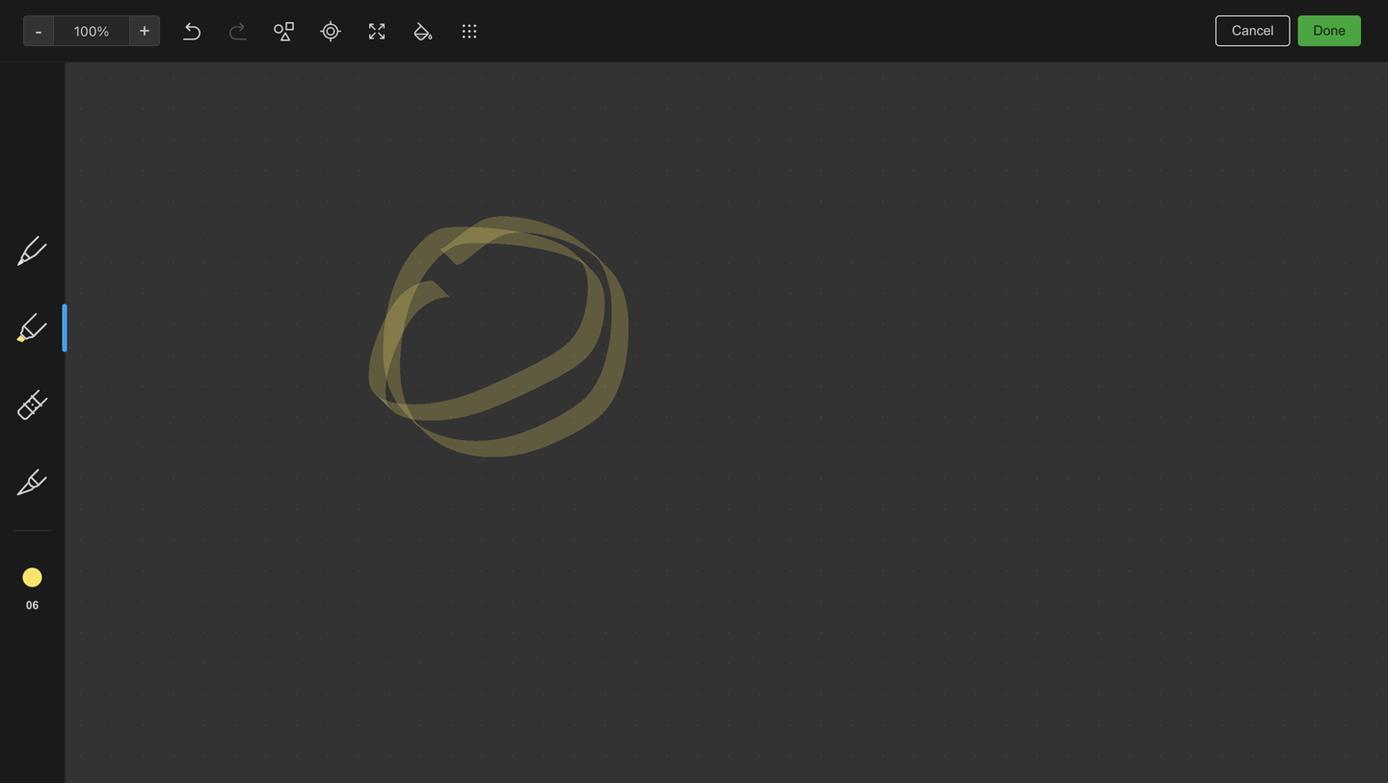 Task type: locate. For each thing, give the bounding box(es) containing it.
- right files at bottom left
[[525, 400, 531, 416]]

2 horizontal spatial dec
[[706, 59, 731, 75]]

None search field
[[25, 56, 206, 91]]

on right edited
[[687, 59, 703, 75]]

- up the lunch
[[520, 180, 526, 196]]

0 horizontal spatial dec
[[262, 434, 284, 447]]

1 horizontal spatial on
[[687, 59, 703, 75]]

5
[[255, 60, 263, 76], [287, 434, 294, 447], [458, 588, 465, 602]]

flower button
[[247, 108, 406, 351]]

changes
[[1286, 757, 1335, 772]]

1 horizontal spatial 5
[[287, 434, 294, 447]]

meeting
[[433, 215, 484, 230]]

notes for notes
[[273, 19, 326, 42]]

check up work in the top left of the page
[[433, 180, 473, 196]]

morning up open
[[433, 124, 487, 140]]

trash link
[[0, 360, 230, 390]]

task up "laptop"
[[491, 124, 520, 140]]

1 horizontal spatial dec 5
[[433, 588, 465, 602]]

sign
[[523, 145, 551, 161]]

thumbnail image
[[247, 246, 406, 351], [418, 284, 578, 351], [247, 510, 406, 615]]

1 vertical spatial dec 5
[[433, 588, 465, 602]]

task
[[491, 124, 520, 140], [501, 162, 529, 178], [488, 417, 517, 433]]

1 vertical spatial on
[[498, 197, 514, 213]]

0 horizontal spatial on
[[498, 197, 514, 213]]

notes up notes at the top left
[[273, 19, 326, 42]]

task up emails
[[501, 162, 529, 178]]

morning
[[433, 124, 487, 140], [433, 417, 485, 433]]

tasks
[[42, 221, 78, 236]]

expand notebooks image
[[5, 263, 20, 279]]

sharks!
[[262, 378, 311, 394]]

work
[[433, 197, 463, 213]]

only you
[[1205, 16, 1256, 30]]

Search text field
[[25, 56, 206, 91]]

5 notes
[[255, 60, 301, 76]]

dec inside the note window element
[[706, 59, 731, 75]]

1 horizontal spatial notes
[[273, 19, 326, 42]]

shared
[[42, 324, 86, 340]]

task down files at bottom left
[[488, 417, 517, 433]]

laptop
[[471, 145, 510, 161]]

- down sign
[[533, 162, 539, 178]]

2 morning from the top
[[433, 417, 485, 433]]

dec 5
[[262, 434, 294, 447], [433, 588, 465, 602]]

notes
[[273, 19, 326, 42], [42, 189, 79, 205]]

notes for notes (
[[42, 189, 79, 205]]

start
[[530, 180, 560, 196]]

1 vertical spatial morning
[[433, 417, 485, 433]]

-
[[514, 145, 520, 161], [448, 162, 454, 178], [533, 162, 539, 178], [520, 180, 526, 196], [467, 197, 473, 213], [555, 197, 561, 213], [488, 215, 494, 230], [525, 400, 531, 416]]

settings image
[[197, 15, 220, 39]]

me
[[120, 324, 139, 340]]

1 vertical spatial dec
[[262, 434, 284, 447]]

0 vertical spatial dec
[[706, 59, 731, 75]]

0 vertical spatial on
[[687, 59, 703, 75]]

2 horizontal spatial 5
[[458, 588, 465, 602]]

notes left the (
[[42, 189, 79, 205]]

on up end
[[498, 197, 514, 213]]

morning task open laptop - sign in - check task - check emails - start work - go on lunch - meeting - end of day
[[433, 124, 561, 248]]

0 vertical spatial dec 5
[[262, 434, 294, 447]]

1 horizontal spatial dec
[[433, 588, 455, 602]]

- right in
[[448, 162, 454, 178]]

0 vertical spatial notes
[[273, 19, 326, 42]]

morning down organize
[[433, 417, 485, 433]]

2 vertical spatial task
[[488, 417, 517, 433]]

to
[[481, 378, 494, 394]]

1 vertical spatial notes
[[42, 189, 79, 205]]

dec
[[706, 59, 731, 75], [262, 434, 284, 447], [433, 588, 455, 602]]

1/8
[[456, 233, 472, 247]]

last edited on dec 14, 2023
[[614, 59, 789, 75]]

share button
[[1272, 8, 1342, 39]]

edited
[[644, 59, 684, 75]]

share
[[1288, 15, 1326, 31]]

- left go
[[467, 197, 473, 213]]

saved
[[1339, 757, 1373, 772]]

- down go
[[488, 215, 494, 230]]

notebooks
[[43, 263, 111, 279]]

check down "laptop"
[[458, 162, 497, 178]]

0 vertical spatial morning
[[433, 124, 487, 140]]

thumbnail image for morning task open laptop - sign in - check task - check emails - start work - go on lunch - meeting - end of day
[[247, 246, 406, 351]]

tree
[[0, 151, 231, 678]]

2 vertical spatial dec
[[433, 588, 455, 602]]

check
[[458, 162, 497, 178], [433, 180, 473, 196]]

1 vertical spatial 5
[[287, 434, 294, 447]]

notes
[[266, 60, 301, 76]]

0 horizontal spatial dec 5
[[262, 434, 294, 447]]

1 morning from the top
[[433, 124, 487, 140]]

tags
[[43, 294, 73, 310]]

- inside things to do organize files - morning task
[[525, 400, 531, 416]]

with
[[90, 324, 116, 340]]

morning inside the "morning task open laptop - sign in - check task - check emails - start work - go on lunch - meeting - end of day"
[[433, 124, 487, 140]]

0 horizontal spatial notes
[[42, 189, 79, 205]]

on
[[687, 59, 703, 75], [498, 197, 514, 213]]

0 vertical spatial 5
[[255, 60, 263, 76]]



Task type: describe. For each thing, give the bounding box(es) containing it.
2023
[[756, 59, 789, 75]]

all
[[1268, 757, 1282, 772]]

upgrade image
[[75, 703, 98, 726]]

day
[[433, 232, 456, 248]]

last
[[614, 59, 641, 75]]

new
[[42, 110, 70, 126]]

add a reminder image
[[610, 753, 633, 776]]

things
[[433, 378, 478, 394]]

flower
[[262, 124, 305, 140]]

emails
[[477, 180, 516, 196]]

morning inside things to do organize files - morning task
[[433, 417, 485, 433]]

0 horizontal spatial 5
[[255, 60, 263, 76]]

things to do organize files - morning task
[[433, 378, 531, 433]]

tags button
[[0, 286, 230, 317]]

0 vertical spatial task
[[491, 124, 520, 140]]

task inside things to do organize files - morning task
[[488, 417, 517, 433]]

trash
[[42, 367, 77, 383]]

open
[[433, 145, 467, 161]]

on inside the "morning task open laptop - sign in - check task - check emails - start work - go on lunch - meeting - end of day"
[[498, 197, 514, 213]]

organize
[[433, 400, 489, 416]]

home
[[42, 159, 79, 175]]

tree containing home
[[0, 151, 231, 678]]

in
[[433, 162, 444, 178]]

go
[[477, 197, 495, 213]]

add tag image
[[643, 753, 666, 776]]

(
[[84, 190, 89, 205]]

shared with me link
[[0, 317, 230, 348]]

new button
[[12, 101, 220, 136]]

1 vertical spatial check
[[433, 180, 473, 196]]

0 vertical spatial check
[[458, 162, 497, 178]]

of
[[525, 215, 537, 230]]

files
[[493, 400, 521, 416]]

note window element
[[0, 0, 1388, 784]]

2 vertical spatial 5
[[458, 588, 465, 602]]

on inside the note window element
[[687, 59, 703, 75]]

lunch
[[518, 197, 552, 213]]

notebooks link
[[0, 256, 230, 286]]

14,
[[735, 59, 753, 75]]

only
[[1205, 16, 1232, 30]]

home link
[[0, 151, 231, 182]]

shared with me
[[42, 324, 139, 340]]

1 vertical spatial task
[[501, 162, 529, 178]]

end
[[497, 215, 521, 230]]

Note Editor text field
[[0, 0, 1388, 784]]

- down start
[[555, 197, 561, 213]]

thumbnail image for things to do organize files - morning task
[[247, 510, 406, 615]]

you
[[1235, 16, 1256, 30]]

- left sign
[[514, 145, 520, 161]]

all changes saved
[[1268, 757, 1373, 772]]

tasks button
[[0, 213, 230, 244]]

yesterday
[[433, 268, 487, 282]]

do
[[498, 378, 514, 394]]

notes (
[[42, 189, 89, 205]]



Task type: vqa. For each thing, say whether or not it's contained in the screenshot.
Nov
no



